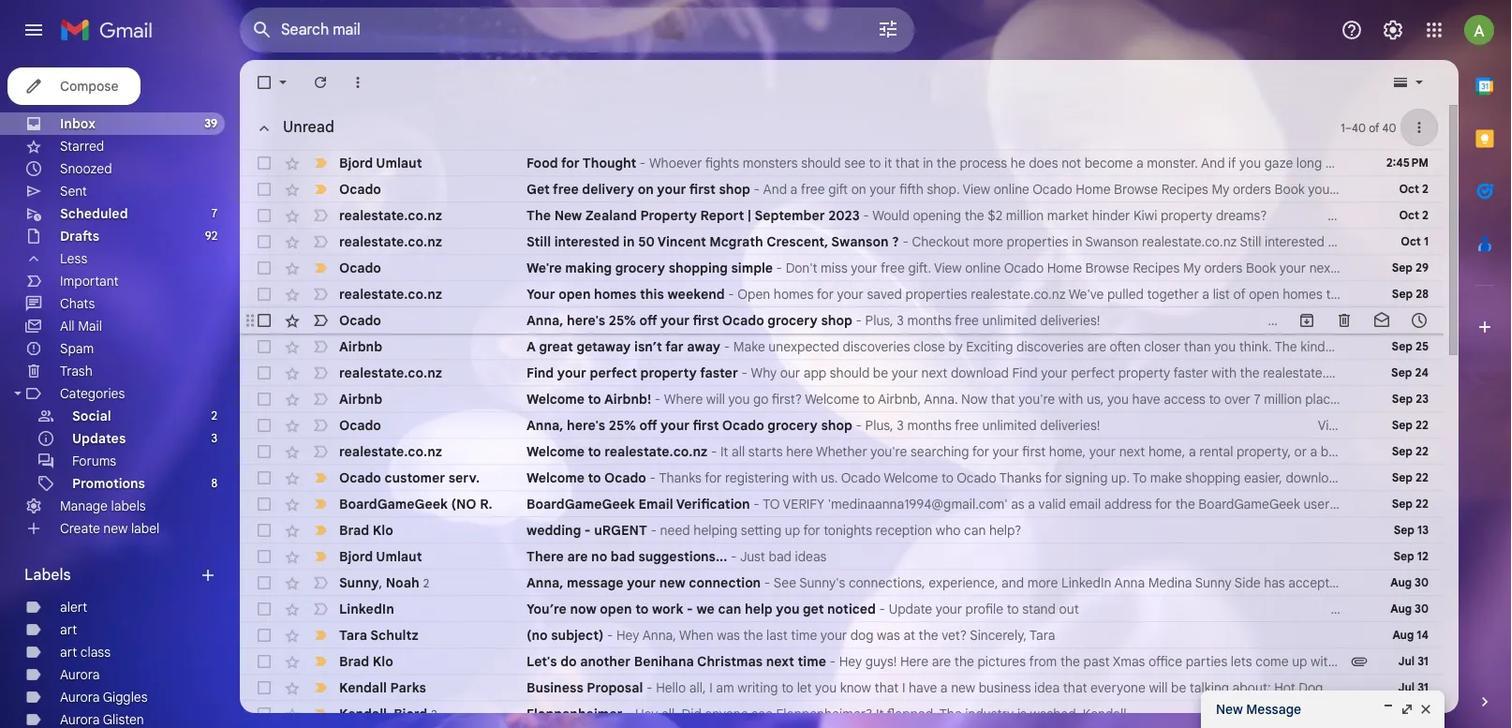 Task type: locate. For each thing, give the bounding box(es) containing it.
1 horizontal spatial see
[[845, 155, 866, 172]]

did
[[682, 706, 702, 723]]

it
[[721, 443, 729, 460], [876, 706, 884, 723]]

- left whoever
[[640, 155, 646, 172]]

0 horizontal spatial i
[[710, 679, 713, 696]]

9 ﻿ from the left
[[1358, 207, 1358, 224]]

0 vertical spatial oct
[[1400, 182, 1420, 196]]

1 vertical spatial 30
[[1415, 602, 1429, 616]]

aug
[[1391, 575, 1412, 590], [1391, 602, 1412, 616], [1393, 628, 1414, 642]]

new inside manage labels create new label
[[103, 520, 128, 537]]

0 horizontal spatial see
[[752, 706, 773, 723]]

1 vertical spatial see
[[752, 706, 773, 723]]

ideas up me
[[1373, 653, 1405, 670]]

anna, down your
[[527, 312, 564, 329]]

5 row from the top
[[240, 255, 1444, 281]]

sep 22 down now.
[[1392, 497, 1429, 511]]

2 aurora from the top
[[60, 689, 100, 706]]

2 tara from the left
[[1030, 627, 1056, 644]]

2 brad from the top
[[339, 653, 370, 670]]

in
[[923, 155, 934, 172], [623, 233, 635, 250], [1350, 312, 1360, 329], [1350, 417, 1360, 434]]

21 ﻿ from the left
[[1479, 207, 1479, 224]]

welcome to realestate.co.nz - it all starts here whether you're searching for your first home, your next home, a rental property, or a business premises – we're here t
[[527, 443, 1512, 460]]

if up 'my'
[[1229, 155, 1237, 172]]

gmail image
[[60, 11, 162, 49]]

tab list
[[1459, 60, 1512, 661]]

this
[[640, 286, 664, 303], [1327, 286, 1348, 303], [1429, 653, 1450, 670], [1452, 679, 1474, 696]]

0 horizontal spatial ideas
[[795, 548, 827, 565]]

aurora for aurora giggles
[[60, 689, 100, 706]]

sep 22 for welcome to realestate.co.nz - it all starts here whether you're searching for your first home, your next home, a rental property, or a business premises – we're here t
[[1392, 444, 1429, 458]]

linkedin
[[339, 601, 394, 618]]

see up gift
[[845, 155, 866, 172]]

1 browser from the top
[[1363, 312, 1412, 329]]

kendall for kendall parks
[[339, 679, 387, 696]]

row containing kendall parks
[[240, 675, 1512, 701]]

business right or
[[1321, 443, 1374, 460]]

| right report
[[748, 207, 752, 224]]

4 row from the top
[[240, 229, 1444, 255]]

21 ͏ from the left
[[1469, 207, 1473, 224]]

4 ͏ from the left
[[1298, 207, 1301, 224]]

drafts link
[[60, 228, 99, 245]]

you're now open to work - we can help you get noticed - update your profile to stand out ‌ ‌ ‌ ‌ ‌ ‌ ‌ ‌ ‌ ‌ ‌ ‌ ‌ ‌ ‌ ‌ ‌ ‌ ‌ ‌ ‌ ‌ ‌ ‌ ‌ ‌ ‌ ‌ ‌ ‌ ‌ ‌ ‌ ‌ ‌ ‌ ‌ ‌ ‌ ‌ ‌ ‌ ‌ ‌ ‌ ‌ ‌ ‌ ‌ ‌ ‌ ‌ ‌ ‌ ‌ ‌ ‌ ‌ ‌ ‌ ‌ ‌ ‌ ‌ ‌ ‌ ‌ ‌ ‌ ‌ ‌ ‌ ‌ ‌ ‌ ‌ ‌ ‌ ‌ ‌ ‌ ‌ ‌ ‌
[[527, 601, 1362, 618]]

2 31 from the top
[[1418, 680, 1429, 694]]

1 vertical spatial 31
[[1418, 680, 1429, 694]]

all
[[732, 443, 745, 460]]

discoveries
[[843, 338, 911, 355], [1017, 338, 1084, 355]]

tara up the from
[[1030, 627, 1056, 644]]

$2
[[988, 207, 1003, 224]]

get free delivery on your first shop - and a free gift on your fifth shop. view online ocado home browse recipes my orders book your next delivery book your next d
[[527, 181, 1512, 198]]

should down unexpected
[[830, 365, 870, 381]]

0 vertical spatial anna, here's 25% off your first ocado grocery shop - plus, 3 months free unlimited deliveries! ‌ ‌ ‌ ‌ ‌ ‌ ‌ ‌ ‌ ‌ ‌ ‌ ‌ ‌ ‌ ‌ ‌ ‌ ‌ ‌ ‌ ‌ ‌ ‌ ‌ ‌ ‌ ‌ ‌ ‌ ‌ ‌ ‌ ‌ ‌ ‌ ‌ ‌ ‌ ‌ ‌ ‌ ‌ ‌ ‌ ‌ ‌ ‌ ‌ ‌ ‌ ‌ ‌ ‌ ‌ ‌ ‌ ‌ ‌ ‌ ‌ ‌ ‌ ‌ view in browser ocado offers |
[[527, 312, 1502, 329]]

1 vertical spatial 7
[[1254, 391, 1261, 408]]

-
[[640, 155, 646, 172], [754, 181, 760, 198], [863, 207, 869, 224], [903, 233, 909, 250], [777, 260, 783, 276], [728, 286, 735, 303], [856, 312, 862, 329], [724, 338, 730, 355], [742, 365, 748, 381], [655, 391, 661, 408], [856, 417, 862, 434], [711, 443, 717, 460], [650, 470, 656, 486], [754, 496, 760, 513], [585, 522, 591, 539], [651, 522, 657, 539], [731, 548, 737, 565], [765, 575, 771, 591], [687, 601, 693, 618], [880, 601, 886, 618], [607, 627, 613, 644], [830, 653, 836, 670], [647, 679, 653, 696], [626, 706, 632, 723]]

3 up 8 in the bottom of the page
[[211, 431, 217, 445]]

all, right hello on the left of page
[[690, 679, 706, 696]]

book down abyss,
[[1418, 181, 1448, 198]]

0 horizontal spatial close
[[914, 338, 945, 355]]

1 brad from the top
[[339, 522, 370, 539]]

kendall up kendall , bjord 2
[[339, 679, 387, 696]]

anna, for row containing sunny
[[527, 575, 564, 591]]

0 vertical spatial are
[[1088, 338, 1107, 355]]

2 bad from the left
[[769, 548, 792, 565]]

0 horizontal spatial download
[[951, 365, 1009, 381]]

22 ͏ from the left
[[1479, 207, 1483, 224]]

22 down the 23
[[1416, 418, 1429, 432]]

2 horizontal spatial homes
[[1283, 286, 1323, 303]]

anna, for 11th row from the top
[[527, 417, 564, 434]]

enough
[[1326, 155, 1371, 172]]

view up kinda
[[1318, 312, 1346, 329]]

the left abyss
[[1459, 155, 1479, 172]]

0 horizontal spatial of
[[1234, 286, 1246, 303]]

2 here's from the top
[[567, 417, 606, 434]]

row
[[240, 150, 1512, 176], [240, 176, 1512, 202], [240, 202, 1496, 229], [240, 229, 1444, 255], [240, 255, 1444, 281], [240, 281, 1512, 307], [240, 307, 1502, 334], [240, 334, 1512, 360], [240, 360, 1512, 386], [240, 386, 1512, 412], [240, 412, 1502, 439], [240, 439, 1512, 465], [240, 465, 1512, 491], [240, 491, 1512, 517], [240, 517, 1444, 544], [240, 544, 1444, 570], [240, 570, 1444, 596], [240, 596, 1444, 622], [240, 622, 1444, 649], [240, 649, 1480, 675], [240, 675, 1512, 701], [240, 701, 1444, 727]]

18 ͏ from the left
[[1439, 207, 1442, 224]]

0 horizontal spatial 1
[[1341, 120, 1345, 134]]

sep 24
[[1392, 366, 1429, 380]]

1 tara from the left
[[339, 627, 367, 644]]

1 oct 2 from the top
[[1400, 182, 1429, 196]]

23 ͏ from the left
[[1489, 207, 1493, 224]]

0 vertical spatial bjord umlaut
[[339, 155, 422, 172]]

hey down hello on the left of page
[[635, 706, 658, 723]]

1 vertical spatial plus,
[[866, 417, 894, 434]]

it left flopped.
[[876, 706, 884, 723]]

0 vertical spatial unlimited
[[983, 312, 1037, 329]]

0 horizontal spatial you're
[[871, 443, 908, 460]]

labels heading
[[24, 566, 199, 585]]

starts
[[749, 443, 783, 460]]

1 vertical spatial months
[[908, 417, 952, 434]]

away
[[687, 338, 721, 355]]

let's do another benihana christmas next time - hey guys! here are the pictures from the past xmas office parties lets come up with more ideas for this year
[[527, 653, 1480, 670]]

0 horizontal spatial be
[[873, 365, 889, 381]]

a up september
[[791, 181, 798, 198]]

0 horizontal spatial are
[[567, 548, 588, 565]]

brad klo for let's do another benihana christmas next time
[[339, 653, 393, 670]]

sep for ‌
[[1392, 418, 1413, 432]]

– left we're
[[1434, 443, 1442, 460]]

help
[[745, 601, 773, 618]]

welcome for welcome to realestate.co.nz
[[527, 443, 585, 460]]

13 ͏ from the left
[[1389, 207, 1392, 224]]

2 oct 2 from the top
[[1400, 208, 1429, 222]]

setting
[[741, 522, 782, 539]]

1 vertical spatial off
[[640, 417, 657, 434]]

2 homes from the left
[[774, 286, 814, 303]]

1 horizontal spatial 40
[[1383, 120, 1397, 134]]

here's up getaway
[[567, 312, 606, 329]]

your open homes this weekend - open homes for your saved properties realestate.co.nz we've pulled together a list of open homes this weekend for the properties
[[527, 286, 1512, 303]]

r.
[[480, 496, 493, 513]]

business down let's do another benihana christmas next time - hey guys! here are the pictures from the past xmas office parties lets come up with more ideas for this year in the bottom of the page
[[979, 679, 1031, 696]]

airbnb for a great getaway isn't far away
[[339, 338, 382, 355]]

out right cut
[[1416, 365, 1436, 381]]

1 horizontal spatial close
[[1336, 338, 1368, 355]]

3 ﻿ from the left
[[1298, 207, 1298, 224]]

properties right saved
[[906, 286, 968, 303]]

vet?
[[942, 627, 967, 644]]

pop out image
[[1400, 702, 1415, 717]]

1 here from the left
[[786, 443, 813, 460]]

sep down now.
[[1392, 497, 1413, 511]]

None checkbox
[[255, 154, 274, 172], [255, 180, 274, 199], [255, 232, 274, 251], [255, 259, 274, 277], [255, 364, 274, 382], [255, 390, 274, 409], [255, 442, 274, 461], [255, 495, 274, 514], [255, 521, 274, 540], [255, 574, 274, 592], [255, 600, 274, 619], [255, 679, 274, 697], [255, 154, 274, 172], [255, 180, 274, 199], [255, 232, 274, 251], [255, 259, 274, 277], [255, 364, 274, 382], [255, 390, 274, 409], [255, 442, 274, 461], [255, 495, 274, 514], [255, 521, 274, 540], [255, 574, 274, 592], [255, 600, 274, 619], [255, 679, 274, 697]]

1 horizontal spatial million
[[1264, 391, 1302, 408]]

0 horizontal spatial bad
[[611, 548, 635, 565]]

noticed
[[828, 601, 876, 618]]

2 boardgamegeek from the left
[[527, 496, 635, 513]]

jul down aug 14
[[1399, 654, 1415, 668]]

1 jul 31 from the top
[[1399, 654, 1429, 668]]

2 vertical spatial jul 31
[[1399, 707, 1429, 721]]

0 vertical spatial aurora
[[60, 666, 100, 683]]

2 know from the left
[[1407, 679, 1438, 696]]

shop up unexpected
[[821, 312, 853, 329]]

1 vertical spatial hey
[[839, 653, 862, 670]]

1 vertical spatial if
[[1441, 679, 1449, 696]]

1 horizontal spatial bad
[[769, 548, 792, 565]]

view down process
[[963, 181, 991, 198]]

open
[[738, 286, 771, 303]]

close left by at the right top of the page
[[914, 338, 945, 355]]

boardgamegeek for boardgamegeek (no r.
[[339, 496, 448, 513]]

have down here
[[909, 679, 937, 696]]

brad klo
[[339, 522, 393, 539], [339, 653, 393, 670]]

1 horizontal spatial new
[[660, 575, 686, 591]]

2 vertical spatial bjord
[[394, 705, 428, 722]]

22 for anna, here's 25% off your first ocado grocery shop - plus, 3 months free unlimited deliveries! ‌ ‌ ‌ ‌ ‌ ‌ ‌ ‌ ‌ ‌ ‌ ‌ ‌ ‌ ‌ ‌ ‌ ‌ ‌ ‌ ‌ ‌ ‌ ‌ ‌ ‌ ‌ ‌ ‌ ‌ ‌ ‌ ‌ ‌ ‌ ‌ ‌ ‌ ‌ ‌ ‌ ‌ ‌ ‌ ‌ ‌ ‌ ‌ ‌ ‌ ‌ ‌ ‌ ‌ ‌ ‌ ‌ ‌ ‌ ‌ ‌ ‌ ‌ ‌ view in browser ocado offers |
[[1416, 418, 1429, 432]]

1 jul from the top
[[1399, 654, 1415, 668]]

1 horizontal spatial open
[[600, 601, 632, 618]]

oct up the oct 1
[[1400, 208, 1420, 222]]

new
[[103, 520, 128, 537], [660, 575, 686, 591], [951, 679, 976, 696]]

18 row from the top
[[240, 596, 1444, 622]]

and
[[1202, 155, 1225, 172], [763, 181, 787, 198]]

tara down the linkedin
[[339, 627, 367, 644]]

1 horizontal spatial boardgamegeek
[[527, 496, 635, 513]]

was up the christmas
[[717, 627, 740, 644]]

2 airbnb from the top
[[339, 391, 382, 408]]

jul
[[1399, 654, 1415, 668], [1399, 680, 1415, 694], [1399, 707, 1415, 721]]

1 horizontal spatial all,
[[690, 679, 706, 696]]

unread main content
[[240, 60, 1512, 728]]

boardgamegeek down the ocado customer serv.
[[339, 496, 448, 513]]

0 horizontal spatial weekend
[[668, 286, 725, 303]]

flopped.
[[887, 706, 937, 723]]

of right list
[[1234, 286, 1246, 303]]

- left guys!
[[830, 653, 836, 670]]

1 umlaut from the top
[[376, 155, 422, 172]]

shop.
[[927, 181, 960, 198]]

new for your
[[660, 575, 686, 591]]

6 ͏ from the left
[[1318, 207, 1322, 224]]

22 for welcome to ocado - thanks for registering with us. ocado welcome to ocado thanks for signing up. to make shopping easier, download our app now. app store goo
[[1416, 470, 1429, 485]]

aug for update your profile to stand out ‌ ‌ ‌ ‌ ‌ ‌ ‌ ‌ ‌ ‌ ‌ ‌ ‌ ‌ ‌ ‌ ‌ ‌ ‌ ‌ ‌ ‌ ‌ ‌ ‌ ‌ ‌ ‌ ‌ ‌ ‌ ‌ ‌ ‌ ‌ ‌ ‌ ‌ ‌ ‌ ‌ ‌ ‌ ‌ ‌ ‌ ‌ ‌ ‌ ‌ ‌ ‌ ‌ ‌ ‌ ‌ ‌ ‌ ‌ ‌ ‌ ‌ ‌ ‌ ‌ ‌ ‌ ‌ ‌ ‌ ‌ ‌ ‌ ‌ ‌ ‌ ‌ ‌ ‌ ‌ ‌ ‌ ‌ ‌
[[1391, 602, 1412, 616]]

offers up we're
[[1458, 417, 1495, 434]]

new for create
[[103, 520, 128, 537]]

sep for follow
[[1392, 497, 1413, 511]]

with left us.
[[793, 470, 818, 486]]

13
[[1418, 523, 1429, 537]]

jul for bowl.
[[1399, 680, 1415, 694]]

30
[[1415, 575, 1429, 590], [1415, 602, 1429, 616]]

airbnb for welcome to airbnb!
[[339, 391, 382, 408]]

3 row from the top
[[240, 202, 1496, 229]]

1 horizontal spatial book
[[1418, 181, 1448, 198]]

0 vertical spatial you're
[[1019, 391, 1055, 408]]

scheduled
[[60, 205, 128, 222]]

21 row from the top
[[240, 675, 1512, 701]]

follow
[[1484, 496, 1512, 513]]

know up close image
[[1407, 679, 1438, 696]]

1 vertical spatial are
[[567, 548, 588, 565]]

discoveries down saved
[[843, 338, 911, 355]]

here's down "airbnb!"
[[567, 417, 606, 434]]

0 horizontal spatial new
[[555, 207, 582, 224]]

0 vertical spatial art
[[60, 621, 77, 638]]

inbox section options image
[[1411, 118, 1429, 137]]

20 row from the top
[[240, 649, 1480, 675]]

unread tab panel
[[240, 105, 1512, 728]]

delivery down thought
[[582, 181, 635, 198]]

manage
[[60, 498, 108, 515]]

0 horizontal spatial new
[[103, 520, 128, 537]]

10 row from the top
[[240, 386, 1512, 412]]

oct down an
[[1400, 182, 1420, 196]]

1 vertical spatial deliveries!
[[1041, 417, 1101, 434]]

ideas down wedding - urgent - need helping setting up for tonights reception who can help?
[[795, 548, 827, 565]]

compose button
[[7, 67, 141, 105]]

1 vertical spatial app
[[1371, 470, 1394, 486]]

0 vertical spatial umlaut
[[376, 155, 422, 172]]

1 vertical spatial bjord umlaut
[[339, 548, 422, 565]]

of up into
[[1369, 120, 1380, 134]]

unlimited
[[983, 312, 1037, 329], [983, 417, 1037, 434]]

to
[[869, 155, 881, 172], [588, 391, 601, 408], [863, 391, 875, 408], [1209, 391, 1221, 408], [1348, 391, 1360, 408], [588, 443, 601, 460], [588, 470, 601, 486], [942, 470, 954, 486], [636, 601, 649, 618], [1007, 601, 1019, 618], [782, 679, 794, 696]]

1 homes from the left
[[594, 286, 637, 303]]

create
[[60, 520, 100, 537]]

welcome for welcome to airbnb!
[[527, 391, 585, 408]]

aurora for aurora link
[[60, 666, 100, 683]]

2 inside sunny , noah 2
[[423, 576, 429, 590]]

2 vertical spatial grocery
[[768, 417, 818, 434]]

40
[[1352, 120, 1367, 134], [1383, 120, 1397, 134]]

verify
[[783, 496, 825, 513]]

31 right pop out icon
[[1418, 707, 1429, 721]]

trash link
[[60, 363, 93, 380]]

2 bjord umlaut from the top
[[339, 548, 422, 565]]

here
[[786, 443, 813, 460], [1481, 443, 1508, 460]]

simple
[[731, 260, 773, 276]]

next up to
[[1120, 443, 1146, 460]]

1 vertical spatial ideas
[[1373, 653, 1405, 670]]

bjord umlaut for food for thought
[[339, 155, 422, 172]]

12
[[1418, 549, 1429, 563]]

6 row from the top
[[240, 281, 1512, 307]]

bjord for food for thought - whoever fights monsters should see to it that in the process he does not become a monster. and if you gaze long enough into an abyss, the abyss
[[339, 155, 373, 172]]

0 vertical spatial ,
[[379, 574, 382, 591]]

oct
[[1400, 182, 1420, 196], [1400, 208, 1420, 222], [1401, 234, 1422, 248]]

1 aurora from the top
[[60, 666, 100, 683]]

0 horizontal spatial it
[[721, 443, 729, 460]]

0 horizontal spatial perfect
[[590, 365, 637, 381]]

7
[[212, 206, 217, 220], [1254, 391, 1261, 408]]

refresh image
[[311, 73, 330, 92]]

1 offers from the top
[[1458, 312, 1495, 329]]

30 for you're now open to work - we can help you get noticed - update your profile to stand out ‌ ‌ ‌ ‌ ‌ ‌ ‌ ‌ ‌ ‌ ‌ ‌ ‌ ‌ ‌ ‌ ‌ ‌ ‌ ‌ ‌ ‌ ‌ ‌ ‌ ‌ ‌ ‌ ‌ ‌ ‌ ‌ ‌ ‌ ‌ ‌ ‌ ‌ ‌ ‌ ‌ ‌ ‌ ‌ ‌ ‌ ‌ ‌ ‌ ‌ ‌ ‌ ‌ ‌ ‌ ‌ ‌ ‌ ‌ ‌ ‌ ‌ ‌ ‌ ‌ ‌ ‌ ‌ ‌ ‌ ‌ ‌ ‌ ‌ ‌ ‌ ‌ ‌ ‌ ‌ ‌ ‌ ‌ ‌
[[1415, 602, 1429, 616]]

22 for boardgamegeek email verification - to verify 'medinaanna1994@gmail.com' as a valid email address for the boardgamegeek userid "anna_94", click on the follow
[[1416, 497, 1429, 511]]

0 vertical spatial jul 31
[[1399, 654, 1429, 668]]

bad right no
[[611, 548, 635, 565]]

reception
[[876, 522, 933, 539]]

1 vertical spatial new
[[1216, 701, 1243, 718]]

sep up now.
[[1392, 444, 1413, 458]]

row containing sunny
[[240, 570, 1444, 596]]

vincent
[[658, 233, 706, 250]]

22 ﻿ from the left
[[1489, 207, 1489, 224]]

1 vertical spatial up
[[1293, 653, 1308, 670]]

premises
[[1377, 443, 1431, 460]]

?
[[892, 233, 900, 250]]

chats
[[60, 295, 95, 312]]

2 offers from the top
[[1458, 417, 1495, 434]]

find down a
[[527, 365, 554, 381]]

22 row from the top
[[240, 701, 1444, 727]]

oct for book
[[1400, 182, 1420, 196]]

16 ͏ from the left
[[1419, 207, 1422, 224]]

delivery down into
[[1368, 181, 1415, 198]]

aug 30 for you're now open to work - we can help you get noticed - update your profile to stand out ‌ ‌ ‌ ‌ ‌ ‌ ‌ ‌ ‌ ‌ ‌ ‌ ‌ ‌ ‌ ‌ ‌ ‌ ‌ ‌ ‌ ‌ ‌ ‌ ‌ ‌ ‌ ‌ ‌ ‌ ‌ ‌ ‌ ‌ ‌ ‌ ‌ ‌ ‌ ‌ ‌ ‌ ‌ ‌ ‌ ‌ ‌ ‌ ‌ ‌ ‌ ‌ ‌ ‌ ‌ ‌ ‌ ‌ ‌ ‌ ‌ ‌ ‌ ‌ ‌ ‌ ‌ ‌ ‌ ‌ ‌ ‌ ‌ ‌ ‌ ‌ ‌ ‌ ‌ ‌ ‌ ‌ ‌ ‌
[[1391, 602, 1429, 616]]

None search field
[[240, 7, 915, 52]]

13 ﻿ from the left
[[1399, 207, 1399, 224]]

1 horizontal spatial discoveries
[[1017, 338, 1084, 355]]

2 i from the left
[[902, 679, 906, 696]]

labels navigation
[[0, 60, 240, 728]]

row containing boardgamegeek (no r.
[[240, 491, 1512, 517]]

i left am
[[710, 679, 713, 696]]

brad up sunny
[[339, 522, 370, 539]]

2 vertical spatial 31
[[1418, 707, 1429, 721]]

create new label link
[[60, 520, 160, 537]]

oct for ͏
[[1400, 208, 1420, 222]]

all, left did at bottom left
[[662, 706, 678, 723]]

1 horizontal spatial 7
[[1254, 391, 1261, 408]]

bjord umlaut up sunny , noah 2
[[339, 548, 422, 565]]

we're making grocery shopping simple -
[[527, 260, 786, 276]]

3 sep 22 from the top
[[1392, 470, 1429, 485]]

the down vet?
[[955, 653, 975, 670]]

1 aug 30 from the top
[[1391, 575, 1429, 590]]

2 brad klo from the top
[[339, 653, 393, 670]]

anna, for 16th row from the bottom
[[527, 312, 564, 329]]

2 jul from the top
[[1399, 680, 1415, 694]]

bjord down parks
[[394, 705, 428, 722]]

1 vertical spatial new
[[660, 575, 686, 591]]

- down swanson
[[856, 312, 862, 329]]

1 vertical spatial can
[[718, 601, 742, 618]]

12 ﻿ from the left
[[1389, 207, 1389, 224]]

1 horizontal spatial i
[[902, 679, 906, 696]]

t
[[1511, 443, 1512, 460]]

1 vertical spatial aug
[[1391, 602, 1412, 616]]

1 art from the top
[[60, 621, 77, 638]]

toggle split pane mode image
[[1392, 73, 1411, 92]]

ocado customer serv.
[[339, 470, 480, 486]]

shopping down rental
[[1186, 470, 1241, 486]]

forums link
[[72, 453, 116, 470]]

2 horizontal spatial new
[[951, 679, 976, 696]]

4 sep 22 from the top
[[1392, 497, 1429, 511]]

None checkbox
[[255, 73, 274, 92], [255, 206, 274, 225], [255, 285, 274, 304], [255, 311, 274, 330], [255, 337, 274, 356], [255, 416, 274, 435], [255, 469, 274, 487], [255, 547, 274, 566], [255, 626, 274, 645], [255, 652, 274, 671], [255, 705, 274, 724], [255, 73, 274, 92], [255, 206, 274, 225], [255, 285, 274, 304], [255, 311, 274, 330], [255, 337, 274, 356], [255, 416, 274, 435], [255, 469, 274, 487], [255, 547, 274, 566], [255, 626, 274, 645], [255, 652, 274, 671], [255, 705, 274, 724]]

will down office
[[1149, 679, 1168, 696]]

0 vertical spatial 30
[[1415, 575, 1429, 590]]

make
[[734, 338, 766, 355]]

a right or
[[1311, 443, 1318, 460]]

properties up skip,
[[1452, 286, 1512, 303]]

for down verify
[[804, 522, 821, 539]]

sep for easier,
[[1392, 470, 1413, 485]]

3 inside "labels" navigation
[[211, 431, 217, 445]]

25% up getaway
[[609, 312, 636, 329]]

31
[[1418, 654, 1429, 668], [1418, 680, 1429, 694], [1418, 707, 1429, 721]]

boardgamegeek down easier, on the bottom of page
[[1199, 496, 1301, 513]]

opening
[[913, 207, 962, 224]]

sep down 'premises' at the bottom right
[[1392, 470, 1413, 485]]

0 vertical spatial offers
[[1458, 312, 1495, 329]]

kendall down kendall parks
[[339, 705, 387, 722]]

3 31 from the top
[[1418, 707, 1429, 721]]

aurora giggles link
[[60, 689, 148, 706]]

advanced search options image
[[870, 10, 907, 48]]

2 ﻿ from the left
[[1288, 207, 1288, 224]]

1 22 from the top
[[1416, 418, 1429, 432]]

let's
[[527, 653, 557, 670]]

2 vertical spatial aug
[[1393, 628, 1414, 642]]

that
[[896, 155, 920, 172], [991, 391, 1016, 408], [875, 679, 899, 696], [1064, 679, 1088, 696]]

5 ͏ from the left
[[1308, 207, 1311, 224]]

sep for the
[[1392, 339, 1413, 353]]

klo down boardgamegeek (no r.
[[373, 522, 393, 539]]

toolbar
[[1289, 311, 1439, 330]]

gaze
[[1265, 155, 1294, 172]]

0 vertical spatial time
[[791, 627, 817, 644]]

25%
[[609, 312, 636, 329], [609, 417, 636, 434]]

time
[[791, 627, 817, 644], [798, 653, 827, 670]]

first for 21th row from the bottom
[[690, 181, 716, 198]]

off
[[640, 312, 657, 329], [640, 417, 657, 434]]

1 horizontal spatial tara
[[1030, 627, 1056, 644]]

we've
[[1069, 286, 1104, 303]]

0 vertical spatial klo
[[373, 522, 393, 539]]

open down making
[[559, 286, 591, 303]]

1 horizontal spatial ,
[[387, 705, 390, 722]]

2 jul 31 from the top
[[1399, 680, 1429, 694]]

1 horizontal spatial will
[[1149, 679, 1168, 696]]

aug for hey anna, when was the last time your dog was at the vet? sincerely, tara
[[1393, 628, 1414, 642]]

new up interested on the top left of page
[[555, 207, 582, 224]]

1 horizontal spatial the
[[940, 706, 962, 723]]

0 horizontal spatial have
[[909, 679, 937, 696]]

0 horizontal spatial 7
[[212, 206, 217, 220]]

are left often
[[1088, 338, 1107, 355]]

0 horizontal spatial tara
[[339, 627, 367, 644]]

hey
[[617, 627, 640, 644], [839, 653, 862, 670], [635, 706, 658, 723]]

0 vertical spatial 1
[[1341, 120, 1345, 134]]

know
[[840, 679, 872, 696], [1407, 679, 1438, 696]]

0 horizontal spatial find
[[527, 365, 554, 381]]

he
[[1011, 155, 1026, 172]]

here right 'starts'
[[786, 443, 813, 460]]

aug 14
[[1393, 628, 1429, 642]]

3 homes from the left
[[1283, 286, 1323, 303]]

1 vertical spatial all,
[[662, 706, 678, 723]]

kendall for kendall , bjord 2
[[339, 705, 387, 722]]

13 row from the top
[[240, 465, 1512, 491]]

sep for homes
[[1393, 287, 1413, 301]]

0 vertical spatial be
[[873, 365, 889, 381]]

bad down wedding - urgent - need helping setting up for tonights reception who can help?
[[769, 548, 792, 565]]

d
[[1511, 181, 1512, 198]]

1 boardgamegeek from the left
[[339, 496, 448, 513]]

on right click
[[1443, 496, 1458, 513]]

can right 'we'
[[718, 601, 742, 618]]

﻿
[[1278, 207, 1278, 224], [1288, 207, 1288, 224], [1298, 207, 1298, 224], [1308, 207, 1308, 224], [1318, 207, 1318, 224], [1328, 207, 1328, 224], [1338, 207, 1338, 224], [1348, 207, 1348, 224], [1358, 207, 1358, 224], [1369, 207, 1369, 224], [1379, 207, 1379, 224], [1389, 207, 1389, 224], [1399, 207, 1399, 224], [1409, 207, 1409, 224], [1419, 207, 1419, 224], [1429, 207, 1429, 224], [1439, 207, 1439, 224], [1449, 207, 1449, 224], [1459, 207, 1459, 224], [1469, 207, 1469, 224], [1479, 207, 1479, 224], [1489, 207, 1489, 224]]

interested
[[554, 233, 620, 250]]

bjord down unread button
[[339, 155, 373, 172]]

0 horizontal spatial home,
[[1050, 443, 1086, 460]]

row containing ocado customer serv.
[[240, 465, 1512, 491]]

1 horizontal spatial on
[[852, 181, 867, 198]]

manage labels create new label
[[60, 498, 160, 537]]

store
[[1455, 470, 1487, 486]]

will
[[707, 391, 725, 408], [1149, 679, 1168, 696]]

1 vertical spatial umlaut
[[376, 548, 422, 565]]

0 horizontal spatial was
[[717, 627, 740, 644]]

2:45 pm
[[1387, 156, 1429, 170]]

idea
[[1035, 679, 1060, 696]]

message
[[1247, 701, 1302, 718]]

property for the
[[1161, 207, 1213, 224]]

update
[[889, 601, 933, 618]]

giggles
[[103, 689, 148, 706]]

2 deliveries! from the top
[[1041, 417, 1101, 434]]

less button
[[0, 247, 225, 270]]

2 close from the left
[[1336, 338, 1368, 355]]

0 horizontal spatial on
[[638, 181, 654, 198]]

become
[[1085, 155, 1133, 172]]

aurora
[[60, 666, 100, 683], [60, 689, 100, 706]]

your up property
[[657, 181, 686, 198]]

1 horizontal spatial app
[[1371, 470, 1394, 486]]

2
[[1423, 182, 1429, 196], [1423, 208, 1429, 222], [211, 409, 217, 423], [423, 576, 429, 590], [431, 707, 437, 721]]

umlaut for food
[[376, 155, 422, 172]]

2 klo from the top
[[373, 653, 393, 670]]

aurora down aurora link
[[60, 689, 100, 706]]

1 vertical spatial bjord
[[339, 548, 373, 565]]

1 here's from the top
[[567, 312, 606, 329]]

jul 31 for year
[[1399, 654, 1429, 668]]

million left places
[[1264, 391, 1302, 408]]

homes
[[594, 286, 637, 303], [774, 286, 814, 303], [1283, 286, 1323, 303]]

31 for year
[[1418, 654, 1429, 668]]

home, up 'signing'
[[1050, 443, 1086, 460]]

support image
[[1341, 19, 1364, 41]]

1 ͏ from the left
[[1268, 207, 1271, 224]]

14 row from the top
[[240, 491, 1512, 517]]

grocery up unexpected
[[768, 312, 818, 329]]

there
[[527, 548, 564, 565]]

1 horizontal spatial home,
[[1149, 443, 1186, 460]]

aug 30 for anna, message your new connection -
[[1391, 575, 1429, 590]]

2 horizontal spatial are
[[1088, 338, 1107, 355]]

30 for anna, message your new connection -
[[1415, 575, 1429, 590]]



Task type: describe. For each thing, give the bounding box(es) containing it.
the down "store"
[[1461, 496, 1481, 513]]

orders
[[1233, 181, 1272, 198]]

you right than
[[1215, 338, 1236, 355]]

grocery for 16th row from the bottom
[[768, 312, 818, 329]]

5 ﻿ from the left
[[1318, 207, 1318, 224]]

0 vertical spatial shop
[[719, 181, 751, 198]]

Search mail text field
[[281, 21, 825, 39]]

1 horizontal spatial have
[[1133, 391, 1161, 408]]

the down "make"
[[1176, 496, 1196, 513]]

16 row from the top
[[240, 544, 1444, 570]]

property
[[641, 207, 697, 224]]

make
[[1151, 470, 1183, 486]]

2 anna, here's 25% off your first ocado grocery shop - plus, 3 months free unlimited deliveries! ‌ ‌ ‌ ‌ ‌ ‌ ‌ ‌ ‌ ‌ ‌ ‌ ‌ ‌ ‌ ‌ ‌ ‌ ‌ ‌ ‌ ‌ ‌ ‌ ‌ ‌ ‌ ‌ ‌ ‌ ‌ ‌ ‌ ‌ ‌ ‌ ‌ ‌ ‌ ‌ ‌ ‌ ‌ ‌ ‌ ‌ ‌ ‌ ‌ ‌ ‌ ‌ ‌ ‌ ‌ ‌ ‌ ‌ ‌ ‌ ‌ ‌ ‌ ‌ view in browser ocado offers | from the top
[[527, 417, 1502, 434]]

boardgamegeek for boardgamegeek email verification - to verify 'medinaanna1994@gmail.com' as a valid email address for the boardgamegeek userid "anna_94", click on the follow
[[527, 496, 635, 513]]

2 was from the left
[[877, 627, 900, 644]]

1 vertical spatial will
[[1149, 679, 1168, 696]]

a right as
[[1028, 496, 1036, 513]]

is
[[1018, 706, 1027, 723]]

10 ﻿ from the left
[[1369, 207, 1369, 224]]

a left rental
[[1189, 443, 1196, 460]]

the down the 29
[[1429, 286, 1448, 303]]

1 months from the top
[[908, 312, 952, 329]]

0 vertical spatial hey
[[617, 627, 640, 644]]

my
[[1212, 181, 1230, 198]]

dog
[[851, 627, 874, 644]]

next up anna.
[[922, 365, 948, 381]]

1 find from the left
[[527, 365, 554, 381]]

sep left the 12 on the bottom of the page
[[1394, 549, 1415, 563]]

12 row from the top
[[240, 439, 1512, 465]]

- left hello on the left of page
[[647, 679, 653, 696]]

with up dog
[[1311, 653, 1336, 670]]

2 vertical spatial shop
[[821, 417, 853, 434]]

0 horizontal spatial all,
[[662, 706, 678, 723]]

jul for this
[[1399, 654, 1415, 668]]

now.
[[1398, 470, 1425, 486]]

1 discoveries from the left
[[843, 338, 911, 355]]

grocery for 11th row from the top
[[768, 417, 818, 434]]

- left need
[[651, 522, 657, 539]]

this up kinda
[[1327, 286, 1348, 303]]

the down think.
[[1240, 365, 1260, 381]]

1 horizontal spatial ideas
[[1373, 653, 1405, 670]]

boardgamegeek (no r.
[[339, 496, 493, 513]]

1 horizontal spatial download
[[1286, 470, 1345, 486]]

1 vertical spatial and
[[763, 181, 787, 198]]

- left to
[[754, 496, 760, 513]]

there are no bad suggestions... - just bad ideas
[[527, 548, 827, 565]]

with up over
[[1212, 365, 1237, 381]]

2 months from the top
[[908, 417, 952, 434]]

17 ﻿ from the left
[[1439, 207, 1439, 224]]

sep 22 for welcome to ocado - thanks for registering with us. ocado welcome to ocado thanks for signing up. to make shopping easier, download our app now. app store goo
[[1392, 470, 1429, 485]]

this down "we're making grocery shopping simple -"
[[640, 286, 664, 303]]

social
[[72, 408, 111, 425]]

- up another
[[607, 627, 613, 644]]

oct 2 for ͏
[[1400, 208, 1429, 222]]

art for art class
[[60, 644, 77, 661]]

1 delivery from the left
[[582, 181, 635, 198]]

17 ͏ from the left
[[1429, 207, 1432, 224]]

0 horizontal spatial million
[[1006, 207, 1044, 224]]

39
[[204, 116, 217, 130]]

for down aug 14
[[1408, 653, 1425, 670]]

chats link
[[60, 295, 95, 312]]

1 vertical spatial of
[[1234, 286, 1246, 303]]

your up far on the left top of page
[[661, 312, 690, 329]]

your up work
[[627, 575, 656, 591]]

a right skip,
[[1508, 338, 1512, 355]]

1 unlimited from the top
[[983, 312, 1037, 329]]

sep left the 29
[[1392, 261, 1413, 275]]

4 ﻿ from the left
[[1308, 207, 1308, 224]]

1 close from the left
[[914, 338, 945, 355]]

unread button
[[246, 109, 342, 147]]

exciting
[[967, 338, 1014, 355]]

sep 29
[[1392, 261, 1429, 275]]

1 ﻿ from the left
[[1278, 207, 1278, 224]]

31 for let
[[1418, 680, 1429, 694]]

2 vertical spatial view
[[1318, 417, 1346, 434]]

2 vertical spatial oct
[[1401, 234, 1422, 248]]

1 vertical spatial should
[[830, 365, 870, 381]]

search mail image
[[246, 13, 279, 47]]

stand
[[1023, 601, 1056, 618]]

8 row from the top
[[240, 334, 1512, 360]]

by
[[949, 338, 963, 355]]

0 horizontal spatial up
[[785, 522, 800, 539]]

0 vertical spatial if
[[1229, 155, 1237, 172]]

brad klo for wedding - urgent
[[339, 522, 393, 539]]

15 ﻿ from the left
[[1419, 207, 1419, 224]]

for down sep 29
[[1408, 286, 1425, 303]]

no
[[591, 548, 608, 565]]

1 horizontal spatial of
[[1369, 120, 1380, 134]]

your up 'signing'
[[1090, 443, 1116, 460]]

art for art link
[[60, 621, 77, 638]]

labels
[[24, 566, 71, 585]]

compose
[[60, 78, 119, 95]]

2 weekend from the left
[[1352, 286, 1405, 303]]

your down where
[[661, 417, 690, 434]]

2 faster from the left
[[1174, 365, 1209, 381]]

help?
[[990, 522, 1022, 539]]

subject)
[[551, 627, 604, 644]]

with left the us,
[[1059, 391, 1084, 408]]

2 25% from the top
[[609, 417, 636, 434]]

you left go
[[729, 391, 750, 408]]

social link
[[72, 408, 111, 425]]

0 horizontal spatial will
[[707, 391, 725, 408]]

unread
[[283, 118, 334, 137]]

for up 'verification'
[[705, 470, 722, 486]]

2 row from the top
[[240, 176, 1512, 202]]

food for thought - whoever fights monsters should see to it that in the process he does not become a monster. and if you gaze long enough into an abyss, the abyss
[[527, 155, 1512, 172]]

new inside unread tab panel
[[555, 207, 582, 224]]

the left past
[[1061, 653, 1081, 670]]

boardgamegeek email verification - to verify 'medinaanna1994@gmail.com' as a valid email address for the boardgamegeek userid "anna_94", click on the follow
[[527, 496, 1512, 513]]

inbox
[[60, 115, 96, 132]]

3 down airbnb,
[[897, 417, 904, 434]]

row containing linkedin
[[240, 596, 1444, 622]]

19 ﻿ from the left
[[1459, 207, 1459, 224]]

you left get
[[776, 601, 800, 618]]

0 horizontal spatial open
[[559, 286, 591, 303]]

christmas
[[697, 653, 763, 670]]

mcgrath
[[710, 233, 764, 250]]

your left dog
[[821, 627, 847, 644]]

row containing tara schultz
[[240, 622, 1444, 649]]

, for kendall
[[387, 705, 390, 722]]

- right the ?
[[903, 233, 909, 250]]

2 vertical spatial |
[[1498, 417, 1502, 434]]

0 vertical spatial download
[[951, 365, 1009, 381]]

20 ͏ from the left
[[1459, 207, 1463, 224]]

- left 'we'
[[687, 601, 693, 618]]

- up "email"
[[650, 470, 656, 486]]

12 ͏ from the left
[[1379, 207, 1382, 224]]

this left year
[[1429, 653, 1450, 670]]

0 vertical spatial aug
[[1391, 575, 1412, 590]]

- left open
[[728, 286, 735, 303]]

registering
[[725, 470, 789, 486]]

1 horizontal spatial up
[[1293, 653, 1308, 670]]

the up shop. at right
[[937, 155, 957, 172]]

important
[[60, 273, 119, 290]]

email
[[639, 496, 673, 513]]

- left why
[[742, 365, 748, 381]]

1 thanks from the left
[[659, 470, 702, 486]]

22 for welcome to realestate.co.nz - it all starts here whether you're searching for your first home, your next home, a rental property, or a business premises – we're here t
[[1416, 444, 1429, 458]]

2 plus, from the top
[[866, 417, 894, 434]]

7 row from the top
[[240, 307, 1502, 334]]

1 vertical spatial you're
[[871, 443, 908, 460]]

property,
[[1237, 443, 1291, 460]]

settings image
[[1382, 19, 1405, 41]]

monsters
[[743, 155, 798, 172]]

important link
[[60, 273, 119, 290]]

the left 'last'
[[744, 627, 763, 644]]

1 faster from the left
[[700, 365, 738, 381]]

fifth
[[900, 181, 924, 198]]

2 here from the left
[[1481, 443, 1508, 460]]

it
[[885, 155, 892, 172]]

anna, up the benihana at left bottom
[[643, 627, 677, 644]]

you're
[[527, 601, 567, 618]]

free left gift
[[801, 181, 825, 198]]

welcome for welcome to ocado
[[527, 470, 585, 486]]

sep 28
[[1393, 287, 1429, 301]]

2 horizontal spatial on
[[1443, 496, 1458, 513]]

2 home, from the left
[[1149, 443, 1186, 460]]

3 jul from the top
[[1399, 707, 1415, 721]]

starred link
[[60, 138, 104, 155]]

free right get
[[553, 181, 579, 198]]

2 inside kendall , bjord 2
[[431, 707, 437, 721]]

1 vertical spatial have
[[909, 679, 937, 696]]

for up unexpected
[[817, 286, 834, 303]]

bjord umlaut for there are no bad suggestions...
[[339, 548, 422, 565]]

from
[[1029, 653, 1058, 670]]

11 ͏ from the left
[[1369, 207, 1372, 224]]

9 row from the top
[[240, 360, 1512, 386]]

1 i from the left
[[710, 679, 713, 696]]

brad for let's do another benihana christmas next time - hey guys! here are the pictures from the past xmas office parties lets come up with more ideas for this year
[[339, 653, 370, 670]]

parks
[[390, 679, 426, 696]]

a down vet?
[[941, 679, 948, 696]]

the left $2
[[965, 207, 985, 224]]

0 horizontal spatial the
[[527, 207, 551, 224]]

"anna_94",
[[1344, 496, 1409, 513]]

next left d
[[1482, 181, 1508, 198]]

you right the let
[[815, 679, 837, 696]]

your down the long
[[1309, 181, 1335, 198]]

28
[[1416, 287, 1429, 301]]

1 horizontal spatial 1
[[1424, 234, 1429, 248]]

19 ͏ from the left
[[1449, 207, 1453, 224]]

main menu image
[[22, 19, 45, 41]]

abyss,
[[1418, 155, 1456, 172]]

1 40 from the left
[[1352, 120, 1367, 134]]

klo for let's
[[373, 653, 393, 670]]

0 vertical spatial all,
[[690, 679, 706, 696]]

urgent
[[594, 522, 648, 539]]

your up airbnb,
[[892, 365, 918, 381]]

sep 22 for boardgamegeek email verification - to verify 'medinaanna1994@gmail.com' as a valid email address for the boardgamegeek userid "anna_94", click on the follow
[[1392, 497, 1429, 511]]

1 vertical spatial million
[[1264, 391, 1302, 408]]

1 25% from the top
[[609, 312, 636, 329]]

2 unlimited from the top
[[983, 417, 1037, 434]]

your down great
[[557, 365, 587, 381]]

1 off from the top
[[640, 312, 657, 329]]

aurora link
[[60, 666, 100, 683]]

- left update on the bottom right
[[880, 601, 886, 618]]

- left make
[[724, 338, 730, 355]]

2 vertical spatial the
[[940, 706, 962, 723]]

that right idea
[[1064, 679, 1088, 696]]

free up by at the right top of the page
[[955, 312, 979, 329]]

first for 16th row from the bottom
[[693, 312, 719, 329]]

1 know from the left
[[840, 679, 872, 696]]

7 ﻿ from the left
[[1338, 207, 1338, 224]]

10 ͏ from the left
[[1358, 207, 1362, 224]]

2 inside "labels" navigation
[[211, 409, 217, 423]]

, for sunny
[[379, 574, 382, 591]]

1 horizontal spatial it
[[876, 706, 884, 723]]

- down the proposal
[[626, 706, 632, 723]]

sep for access
[[1393, 392, 1413, 406]]

- left urgent
[[585, 522, 591, 539]]

a
[[527, 338, 536, 355]]

- left where
[[655, 391, 661, 408]]

oct 2 for book
[[1400, 182, 1429, 196]]

0 vertical spatial |
[[748, 207, 752, 224]]

updates link
[[72, 430, 126, 447]]

klo for wedding
[[373, 522, 393, 539]]

2 vertical spatial hey
[[635, 706, 658, 723]]

your up vet?
[[936, 601, 963, 618]]

2 thanks from the left
[[1000, 470, 1042, 486]]

closer
[[1144, 338, 1181, 355]]

often
[[1110, 338, 1141, 355]]

2 properties from the left
[[1452, 286, 1512, 303]]

into
[[1374, 155, 1397, 172]]

1 horizontal spatial new
[[1216, 701, 1243, 718]]

1 home, from the left
[[1050, 443, 1086, 460]]

a left list
[[1203, 286, 1210, 303]]

close image
[[1419, 702, 1434, 717]]

7 inside "labels" navigation
[[212, 206, 217, 220]]

0 vertical spatial can
[[964, 522, 986, 539]]

all mail link
[[60, 318, 102, 335]]

1 vertical spatial |
[[1498, 312, 1502, 329]]

industry
[[966, 706, 1014, 723]]

you up 'orders'
[[1240, 155, 1262, 172]]

23
[[1416, 392, 1429, 406]]

- right the simple at the top of page
[[777, 260, 783, 276]]

the right at
[[919, 627, 939, 644]]

sep for the
[[1392, 366, 1413, 380]]

first for 11th row from the top
[[693, 417, 719, 434]]

than
[[1184, 338, 1211, 355]]

0 horizontal spatial app
[[804, 365, 827, 381]]

manage labels link
[[60, 498, 146, 515]]

airbnb!
[[604, 391, 652, 408]]

- left all at bottom left
[[711, 443, 717, 460]]

your up welcome to ocado - thanks for registering with us. ocado welcome to ocado thanks for signing up. to make shopping easier, download our app now. app store goo
[[993, 443, 1020, 460]]

1 properties from the left
[[906, 286, 968, 303]]

that down guys!
[[875, 679, 899, 696]]

0 vertical spatial our
[[781, 365, 801, 381]]

0 vertical spatial shopping
[[669, 260, 728, 276]]

pictures
[[978, 653, 1026, 670]]

2 find from the left
[[1013, 365, 1038, 381]]

property for your
[[1119, 365, 1171, 381]]

toolbar inside row
[[1289, 311, 1439, 330]]

hop,
[[1447, 338, 1474, 355]]

september
[[755, 207, 825, 224]]

kendall down everyone
[[1083, 706, 1127, 723]]

3 boardgamegeek from the left
[[1199, 496, 1301, 513]]

a up the browse
[[1137, 155, 1144, 172]]

you right the us,
[[1108, 391, 1129, 408]]

1 vertical spatial –
[[1434, 443, 1442, 460]]

- down monsters
[[754, 181, 760, 198]]

11 ﻿ from the left
[[1379, 207, 1379, 224]]

airbnb,
[[878, 391, 921, 408]]

2 book from the left
[[1418, 181, 1448, 198]]

20 ﻿ from the left
[[1469, 207, 1469, 224]]

browse
[[1114, 181, 1158, 198]]

0 vertical spatial view
[[963, 181, 991, 198]]

row containing kendall
[[240, 701, 1444, 727]]

bjord for there are no bad suggestions... - just bad ideas
[[339, 548, 373, 565]]

clutter
[[1462, 365, 1501, 381]]

3 jul 31 from the top
[[1399, 707, 1429, 721]]

(no
[[527, 627, 548, 644]]

the right 24
[[1439, 365, 1459, 381]]

that right it
[[896, 155, 920, 172]]

1 vertical spatial time
[[798, 653, 827, 670]]

your left saved
[[837, 286, 864, 303]]

2 horizontal spatial open
[[1250, 286, 1280, 303]]

1 horizontal spatial are
[[932, 653, 951, 670]]

0 vertical spatial should
[[801, 155, 841, 172]]

0 vertical spatial out
[[1416, 365, 1436, 381]]

fights
[[706, 155, 740, 172]]

property down far on the left top of page
[[641, 365, 697, 381]]

office
[[1149, 653, 1183, 670]]

brad for wedding - urgent - need helping setting up for tonights reception who can help?
[[339, 522, 370, 539]]

1 horizontal spatial be
[[1172, 679, 1187, 696]]

to
[[763, 496, 780, 513]]

- right 2023
[[863, 207, 869, 224]]

online
[[994, 181, 1030, 198]]

1 deliveries! from the top
[[1041, 312, 1101, 329]]

great
[[539, 338, 573, 355]]

1 anna, here's 25% off your first ocado grocery shop - plus, 3 months free unlimited deliveries! ‌ ‌ ‌ ‌ ‌ ‌ ‌ ‌ ‌ ‌ ‌ ‌ ‌ ‌ ‌ ‌ ‌ ‌ ‌ ‌ ‌ ‌ ‌ ‌ ‌ ‌ ‌ ‌ ‌ ‌ ‌ ‌ ‌ ‌ ‌ ‌ ‌ ‌ ‌ ‌ ‌ ‌ ‌ ‌ ‌ ‌ ‌ ‌ ‌ ‌ ‌ ‌ ‌ ‌ ‌ ‌ ‌ ‌ ‌ ‌ ‌ ‌ ‌ ‌ view in browser ocado offers | from the top
[[527, 312, 1502, 329]]

8 ﻿ from the left
[[1348, 207, 1348, 224]]

14 ͏ from the left
[[1399, 207, 1402, 224]]

for up valid
[[1045, 470, 1062, 486]]

umlaut for there
[[376, 548, 422, 565]]

come
[[1256, 653, 1289, 670]]

at
[[904, 627, 916, 644]]

free down now
[[955, 417, 979, 434]]

to
[[1133, 470, 1147, 486]]

for right food
[[561, 155, 580, 172]]

1 vertical spatial business
[[979, 679, 1031, 696]]

for right searching
[[973, 443, 990, 460]]

skip,
[[1477, 338, 1504, 355]]

has attachment image
[[1351, 652, 1369, 671]]

1 horizontal spatial our
[[1348, 470, 1368, 486]]

1 horizontal spatial business
[[1321, 443, 1374, 460]]

access
[[1164, 391, 1206, 408]]

15 ͏ from the left
[[1409, 207, 1412, 224]]

0 vertical spatial and
[[1202, 155, 1225, 172]]

8 ͏ from the left
[[1338, 207, 1342, 224]]

spam
[[60, 340, 94, 357]]

- up help
[[765, 575, 771, 591]]

kendall parks
[[339, 679, 426, 696]]

home
[[1076, 181, 1111, 198]]

0 vertical spatial –
[[1345, 120, 1352, 134]]

1 book from the left
[[1275, 181, 1305, 198]]

next down enough
[[1339, 181, 1364, 198]]

0 vertical spatial grocery
[[615, 260, 666, 276]]

7 inside unread tab panel
[[1254, 391, 1261, 408]]

anyone
[[705, 706, 748, 723]]

together
[[1148, 286, 1199, 303]]

2 horizontal spatial the
[[1275, 338, 1298, 355]]

2 discoveries from the left
[[1017, 338, 1084, 355]]

3 ͏ from the left
[[1288, 207, 1291, 224]]

1 vertical spatial shop
[[821, 312, 853, 329]]

1 weekend from the left
[[668, 286, 725, 303]]

sep left the 13
[[1394, 523, 1415, 537]]

7 ͏ from the left
[[1328, 207, 1332, 224]]

sent link
[[60, 183, 87, 200]]

1 vertical spatial view
[[1318, 312, 1346, 329]]

sep 22 for anna, here's 25% off your first ocado grocery shop - plus, 3 months free unlimited deliveries! ‌ ‌ ‌ ‌ ‌ ‌ ‌ ‌ ‌ ‌ ‌ ‌ ‌ ‌ ‌ ‌ ‌ ‌ ‌ ‌ ‌ ‌ ‌ ‌ ‌ ‌ ‌ ‌ ‌ ‌ ‌ ‌ ‌ ‌ ‌ ‌ ‌ ‌ ‌ ‌ ‌ ‌ ‌ ‌ ‌ ‌ ‌ ‌ ‌ ‌ ‌ ‌ ‌ ‌ ‌ ‌ ‌ ‌ ‌ ‌ ‌ ‌ ‌ ‌ view in browser ocado offers |
[[1392, 418, 1429, 432]]

- up whether
[[856, 417, 862, 434]]

about:
[[1233, 679, 1271, 696]]

2 off from the top
[[640, 417, 657, 434]]

2 40 from the left
[[1383, 120, 1397, 134]]

6 ﻿ from the left
[[1328, 207, 1328, 224]]

places
[[1306, 391, 1345, 408]]

1 horizontal spatial shopping
[[1186, 470, 1241, 486]]

2 vertical spatial new
[[951, 679, 976, 696]]

1 horizontal spatial you're
[[1019, 391, 1055, 408]]

a right 25
[[1437, 338, 1444, 355]]

minimize image
[[1381, 702, 1396, 717]]

snoozed link
[[60, 160, 112, 177]]

w
[[1504, 365, 1512, 381]]

1 plus, from the top
[[866, 312, 894, 329]]

jul 31 for let
[[1399, 680, 1429, 694]]

1 bad from the left
[[611, 548, 635, 565]]

3 down saved
[[897, 312, 904, 329]]

your down a great getaway isn't far away - make unexpected discoveries close by exciting discoveries are often closer than you think. the kinda close that's only a hop, skip, a
[[1042, 365, 1068, 381]]

drafts
[[60, 228, 99, 245]]

this down year
[[1452, 679, 1474, 696]]

1 horizontal spatial if
[[1441, 679, 1449, 696]]

1 vertical spatial out
[[1060, 601, 1079, 618]]

more image
[[349, 73, 367, 92]]

sep for property,
[[1392, 444, 1413, 458]]

for down "make"
[[1156, 496, 1173, 513]]

first up welcome to ocado - thanks for registering with us. ocado welcome to ocado thanks for signing up. to make shopping easier, download our app now. app store goo
[[1023, 443, 1046, 460]]



Task type: vqa. For each thing, say whether or not it's contained in the screenshot.


